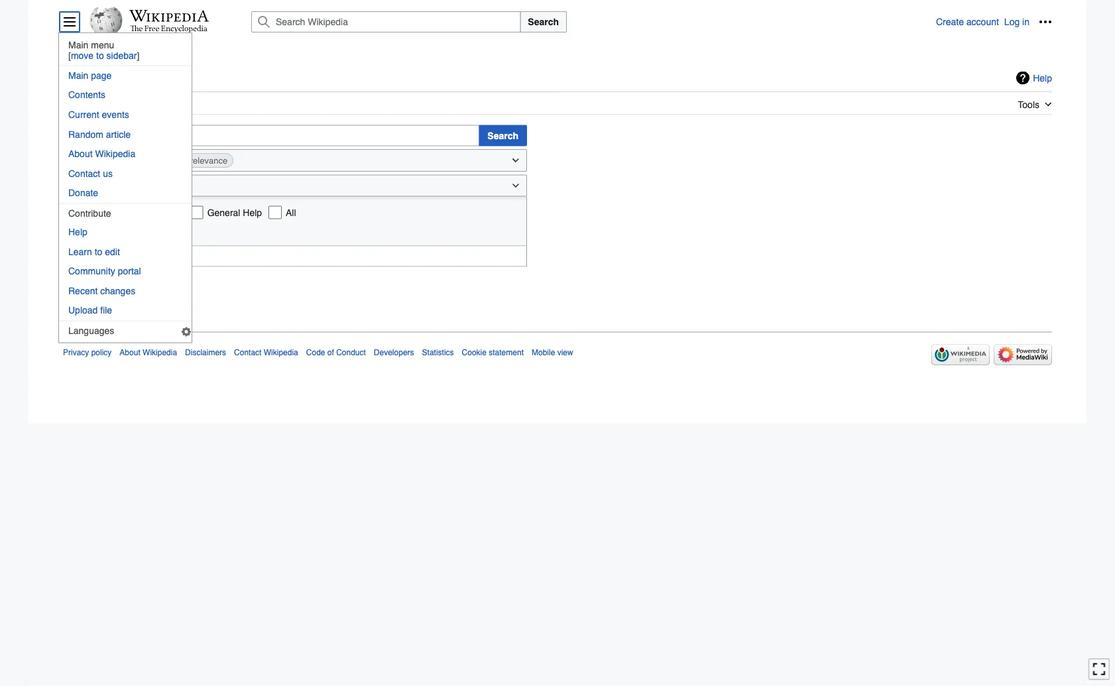 Task type: locate. For each thing, give the bounding box(es) containing it.
about wikipedia down random article
[[68, 149, 135, 159]]

all
[[286, 207, 296, 218]]

2 main from the top
[[68, 70, 88, 81]]

(article)
[[74, 230, 103, 240]]

search inside dropdown button
[[72, 181, 103, 192]]

0 vertical spatial to
[[96, 51, 104, 61]]

1 horizontal spatial about
[[120, 348, 140, 357]]

move to sidebar button
[[68, 51, 140, 61]]

check image down donate
[[68, 206, 82, 219]]

disclaimers link
[[185, 348, 226, 357]]

cookie statement link
[[462, 348, 524, 357]]

3 check image from the left
[[269, 206, 282, 219]]

1 vertical spatial help link
[[59, 223, 192, 241]]

mobile view link
[[532, 348, 574, 357]]

about wikipedia link right policy
[[120, 348, 177, 357]]

2 horizontal spatial help
[[1034, 73, 1053, 83]]

about right policy
[[120, 348, 140, 357]]

0 horizontal spatial wikipedia
[[95, 149, 135, 159]]

to
[[96, 51, 104, 61], [95, 246, 102, 257]]

article
[[106, 129, 131, 140]]

search in: button
[[63, 175, 527, 197]]

main inside main menu move to sidebar
[[68, 40, 88, 50]]

1 vertical spatial contact
[[234, 348, 262, 357]]

code of conduct
[[306, 348, 366, 357]]

in
[[1023, 17, 1030, 27]]

wikipedia left code
[[264, 348, 298, 357]]

about wikipedia right policy
[[120, 348, 177, 357]]

check image left all
[[269, 206, 282, 219]]

0 vertical spatial about wikipedia
[[68, 149, 135, 159]]

community portal link
[[59, 262, 192, 281]]

check image left general
[[190, 206, 203, 219]]

1 horizontal spatial wikipedia
[[143, 348, 177, 357]]

contact up "search in:"
[[68, 168, 100, 179]]

footer containing privacy policy
[[63, 332, 1053, 369]]

us
[[103, 168, 113, 179]]

1 vertical spatial about wikipedia link
[[120, 348, 177, 357]]

upload file link
[[59, 301, 192, 320]]

1 vertical spatial main
[[68, 70, 88, 81]]

search button inside main content
[[479, 125, 527, 146]]

main
[[68, 40, 88, 50], [68, 70, 88, 81]]

main page
[[68, 70, 112, 81]]

help up learn
[[68, 227, 87, 237]]

about wikipedia link up contact us link
[[59, 145, 192, 163]]

to down menu at top
[[96, 51, 104, 61]]

log in and more options image
[[1040, 15, 1053, 29]]

2 vertical spatial help
[[68, 227, 87, 237]]

mobile
[[532, 348, 555, 357]]

mobile view
[[532, 348, 574, 357]]

0 horizontal spatial help
[[68, 227, 87, 237]]

languages
[[68, 325, 114, 336]]

0 horizontal spatial help link
[[59, 223, 192, 241]]

1 horizontal spatial help link
[[1017, 71, 1053, 85]]

file
[[100, 305, 112, 316]]

random article
[[68, 129, 131, 140]]

general help
[[207, 207, 262, 218]]

current events
[[68, 109, 129, 120]]

wikipedia
[[95, 149, 135, 159], [143, 348, 177, 357], [264, 348, 298, 357]]

1 main from the top
[[68, 40, 88, 50]]

help
[[1034, 73, 1053, 83], [243, 207, 262, 218], [68, 227, 87, 237]]

learn to edit
[[68, 246, 120, 257]]

help link down check image
[[59, 223, 192, 241]]

contact for contact wikipedia
[[234, 348, 262, 357]]

1 horizontal spatial check image
[[190, 206, 203, 219]]

contact wikipedia link
[[234, 348, 298, 357]]

about down random
[[68, 149, 93, 159]]

help link inside search main content
[[1017, 71, 1053, 85]]

about wikipedia link
[[59, 145, 192, 163], [120, 348, 177, 357]]

wikipedia left disclaimers
[[143, 348, 177, 357]]

of
[[328, 348, 334, 357]]

upload
[[68, 305, 98, 316]]

0 horizontal spatial contact
[[68, 168, 100, 179]]

tools
[[1019, 99, 1040, 110]]

sort by relevance
[[161, 156, 228, 166]]

about
[[68, 149, 93, 159], [120, 348, 140, 357]]

current events link
[[59, 105, 192, 124]]

0 vertical spatial help link
[[1017, 71, 1053, 85]]

recent changes link
[[59, 282, 192, 300]]

2 horizontal spatial check image
[[269, 206, 282, 219]]

wikimedia foundation image
[[932, 345, 990, 365]]

menu image
[[63, 15, 76, 29]]

help right general
[[243, 207, 262, 218]]

upload file
[[68, 305, 112, 316]]

help link
[[1017, 71, 1053, 85], [59, 223, 192, 241]]

search button
[[520, 11, 567, 33], [479, 125, 527, 146]]

main down move
[[68, 70, 88, 81]]

None search field
[[63, 125, 480, 146]]

0 vertical spatial main
[[68, 40, 88, 50]]

contact us
[[68, 168, 113, 179]]

check image for general help
[[190, 206, 203, 219]]

none search field inside search main content
[[63, 125, 480, 146]]

contact us link
[[59, 164, 192, 183]]

2 horizontal spatial wikipedia
[[264, 348, 298, 357]]

recent changes
[[68, 286, 135, 296]]

account
[[967, 17, 1000, 27]]

main up move
[[68, 40, 88, 50]]

search
[[528, 17, 559, 27], [63, 67, 120, 89], [488, 130, 519, 141], [72, 181, 103, 192]]

to left edit
[[95, 246, 102, 257]]

0 horizontal spatial check image
[[68, 206, 82, 219]]

check image
[[68, 206, 82, 219], [190, 206, 203, 219], [269, 206, 282, 219]]

2 check image from the left
[[190, 206, 203, 219]]

contact
[[68, 168, 100, 179], [234, 348, 262, 357]]

contact right disclaimers
[[234, 348, 262, 357]]

0 vertical spatial about
[[68, 149, 93, 159]]

about wikipedia
[[68, 149, 135, 159], [120, 348, 177, 357]]

in:
[[105, 181, 117, 192]]

footer
[[63, 332, 1053, 369]]

1 vertical spatial about
[[120, 348, 140, 357]]

relevance
[[190, 156, 228, 166]]

donate
[[68, 188, 98, 198]]

help up tools
[[1034, 73, 1053, 83]]

privacy policy
[[63, 348, 112, 357]]

1 check image from the left
[[68, 206, 82, 219]]

1 horizontal spatial help
[[243, 207, 262, 218]]

0 vertical spatial help
[[1034, 73, 1053, 83]]

personal tools navigation
[[937, 11, 1057, 33]]

learn to edit link
[[59, 242, 192, 261]]

community portal
[[68, 266, 141, 277]]

1 vertical spatial search button
[[479, 125, 527, 146]]

wikipedia down article
[[95, 149, 135, 159]]

1 horizontal spatial contact
[[234, 348, 262, 357]]

help link up tools
[[1017, 71, 1053, 85]]

0 vertical spatial contact
[[68, 168, 100, 179]]



Task type: describe. For each thing, give the bounding box(es) containing it.
community
[[68, 266, 115, 277]]

statistics link
[[422, 348, 454, 357]]

developers
[[374, 348, 414, 357]]

Search search field
[[236, 11, 937, 33]]

privacy
[[63, 348, 89, 357]]

disclaimers
[[185, 348, 226, 357]]

create account log in
[[937, 17, 1030, 27]]

random
[[68, 129, 103, 140]]

search inside search box
[[528, 17, 559, 27]]

search in: element
[[63, 175, 527, 197]]

edit
[[105, 246, 120, 257]]

wikipedia image
[[129, 10, 209, 22]]

powered by mediawiki image
[[994, 345, 1053, 365]]

menu
[[91, 40, 114, 50]]

main menu move to sidebar
[[68, 40, 137, 61]]

contents link
[[59, 86, 192, 104]]

view
[[558, 348, 574, 357]]

code
[[306, 348, 325, 357]]

0 vertical spatial search button
[[520, 11, 567, 33]]

1 vertical spatial help
[[243, 207, 262, 218]]

learn
[[68, 246, 92, 257]]

statement
[[489, 348, 524, 357]]

1 vertical spatial to
[[95, 246, 102, 257]]

0 vertical spatial about wikipedia link
[[59, 145, 192, 163]]

Search Wikipedia search field
[[251, 11, 521, 33]]

Add namespaces… text field
[[64, 246, 527, 267]]

check image for all
[[269, 206, 282, 219]]

to inside main menu move to sidebar
[[96, 51, 104, 61]]

cookie statement
[[462, 348, 524, 357]]

contribute
[[68, 208, 111, 219]]

the free encyclopedia image
[[130, 25, 208, 34]]

sort by relevance button
[[63, 149, 527, 172]]

main for main page
[[68, 70, 88, 81]]

random article link
[[59, 125, 192, 143]]

code of conduct link
[[306, 348, 366, 357]]

main page link
[[59, 66, 192, 85]]

log in link
[[1005, 17, 1030, 27]]

contact wikipedia
[[234, 348, 298, 357]]

create
[[937, 17, 965, 27]]

search main content
[[58, 60, 1058, 299]]

contents
[[68, 90, 106, 100]]

sidebar
[[107, 51, 137, 61]]

log
[[1005, 17, 1020, 27]]

move
[[71, 51, 94, 61]]

policy
[[91, 348, 112, 357]]

search in:
[[72, 181, 117, 192]]

general
[[207, 207, 240, 218]]

contact for contact us
[[68, 168, 100, 179]]

sort
[[161, 156, 176, 166]]

fullscreen image
[[1093, 663, 1107, 676]]

recent
[[68, 286, 98, 296]]

conduct
[[336, 348, 366, 357]]

0 horizontal spatial about
[[68, 149, 93, 159]]

1 vertical spatial about wikipedia
[[120, 348, 177, 357]]

events
[[102, 109, 129, 120]]

statistics
[[422, 348, 454, 357]]

developers link
[[374, 348, 414, 357]]

current
[[68, 109, 99, 120]]

default
[[86, 207, 115, 218]]

check image
[[122, 206, 135, 219]]

donate link
[[59, 184, 192, 202]]

changes
[[100, 286, 135, 296]]

cookie
[[462, 348, 487, 357]]

main for main menu move to sidebar
[[68, 40, 88, 50]]

create account link
[[937, 17, 1000, 27]]

privacy policy link
[[63, 348, 112, 357]]

page
[[91, 70, 112, 81]]

portal
[[118, 266, 141, 277]]

by
[[179, 156, 188, 166]]



Task type: vqa. For each thing, say whether or not it's contained in the screenshot.
works in Is The Easier Way Of Editing That Works More Like A Word Processor And Hides The Underlying Source Code. Links And Other Items Are Edited Using Toolbar And Pop-Up Interfaces.
no



